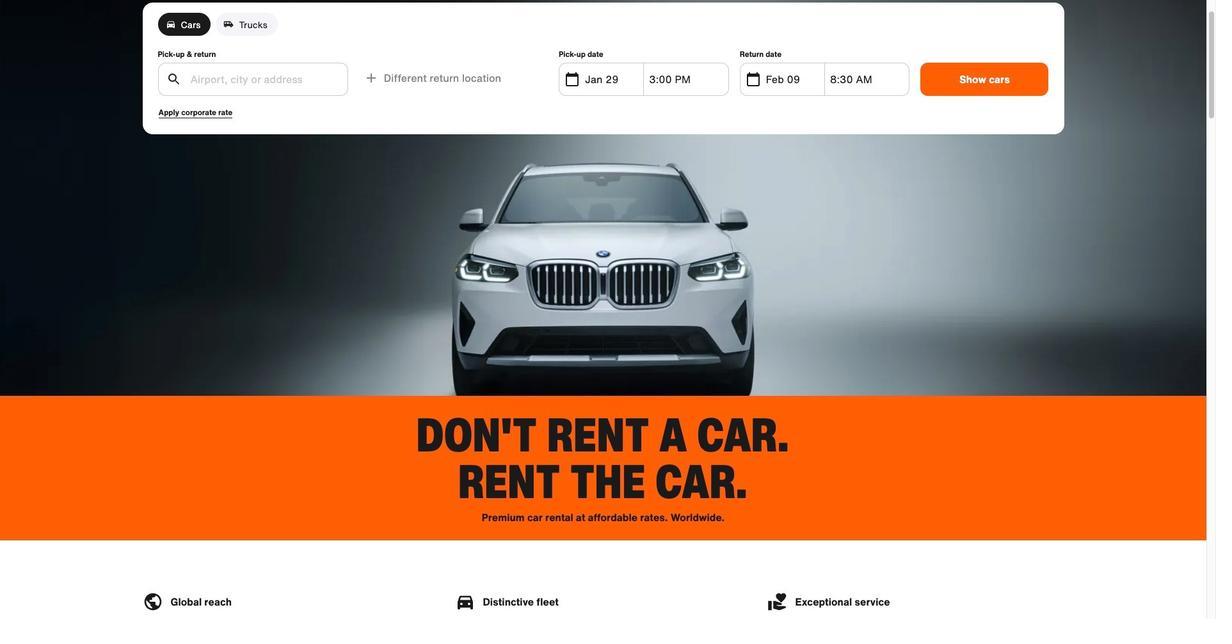 Task type: describe. For each thing, give the bounding box(es) containing it.
premium car rental at affordable rates. worldwide. image
[[0, 0, 1207, 396]]



Task type: locate. For each thing, give the bounding box(es) containing it.
Airport, city or address text field
[[189, 63, 340, 95]]



